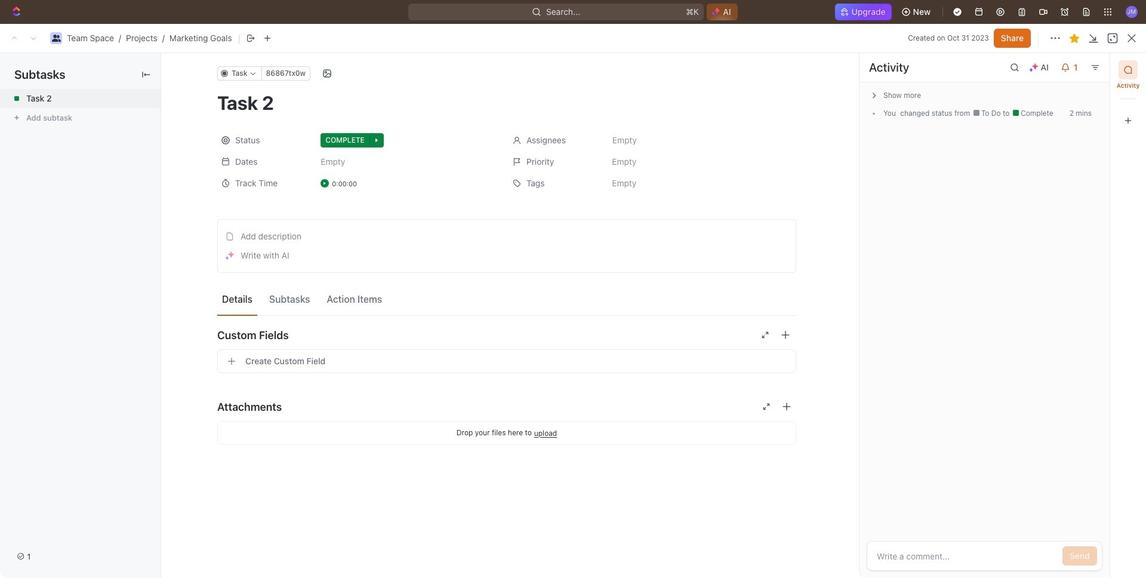 Task type: locate. For each thing, give the bounding box(es) containing it.
tree inside sidebar navigation
[[5, 321, 140, 578]]

user group image
[[52, 35, 61, 42]]

Edit task name text field
[[217, 91, 797, 114]]

tree
[[5, 321, 140, 578]]



Task type: vqa. For each thing, say whether or not it's contained in the screenshot.
The A to the left
no



Task type: describe. For each thing, give the bounding box(es) containing it.
task sidebar content section
[[857, 53, 1110, 578]]

sidebar navigation
[[0, 51, 152, 578]]

task sidebar navigation tab list
[[1116, 60, 1142, 130]]



